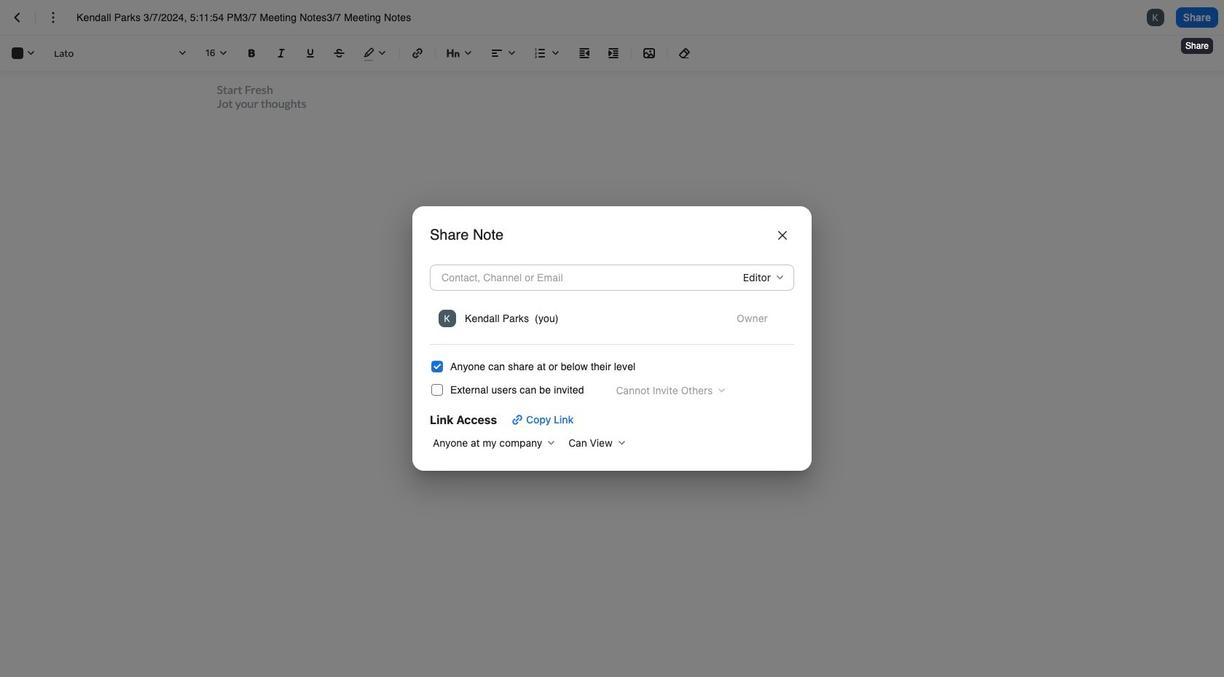 Task type: describe. For each thing, give the bounding box(es) containing it.
strikethrough image
[[331, 44, 349, 62]]

increase indent image
[[605, 44, 623, 62]]

permission element
[[728, 309, 786, 329]]

kendall parks image
[[439, 310, 456, 328]]

link image
[[409, 44, 427, 62]]

underline image
[[302, 44, 319, 62]]

all notes image
[[9, 9, 26, 26]]



Task type: locate. For each thing, give the bounding box(es) containing it.
bold image
[[244, 44, 261, 62]]

insert image image
[[641, 44, 658, 62]]

close image
[[779, 231, 787, 240]]

italic image
[[273, 44, 290, 62]]

None text field
[[77, 10, 438, 25]]

Contact, Channel or Email text field
[[439, 268, 698, 288]]

None field
[[735, 268, 789, 288], [728, 309, 786, 329], [608, 380, 731, 401], [430, 433, 560, 453], [560, 433, 630, 453], [735, 268, 789, 288], [728, 309, 786, 329], [608, 380, 731, 401], [430, 433, 560, 453], [560, 433, 630, 453]]

tooltip
[[1180, 28, 1215, 55]]

dialog
[[413, 207, 812, 471]]

menu item
[[436, 306, 789, 332]]

copy link image
[[509, 411, 526, 428]]

clear style image
[[677, 44, 694, 62]]

decrease indent image
[[576, 44, 593, 62]]



Task type: vqa. For each thing, say whether or not it's contained in the screenshot.
Contact, Channel or Email text box
yes



